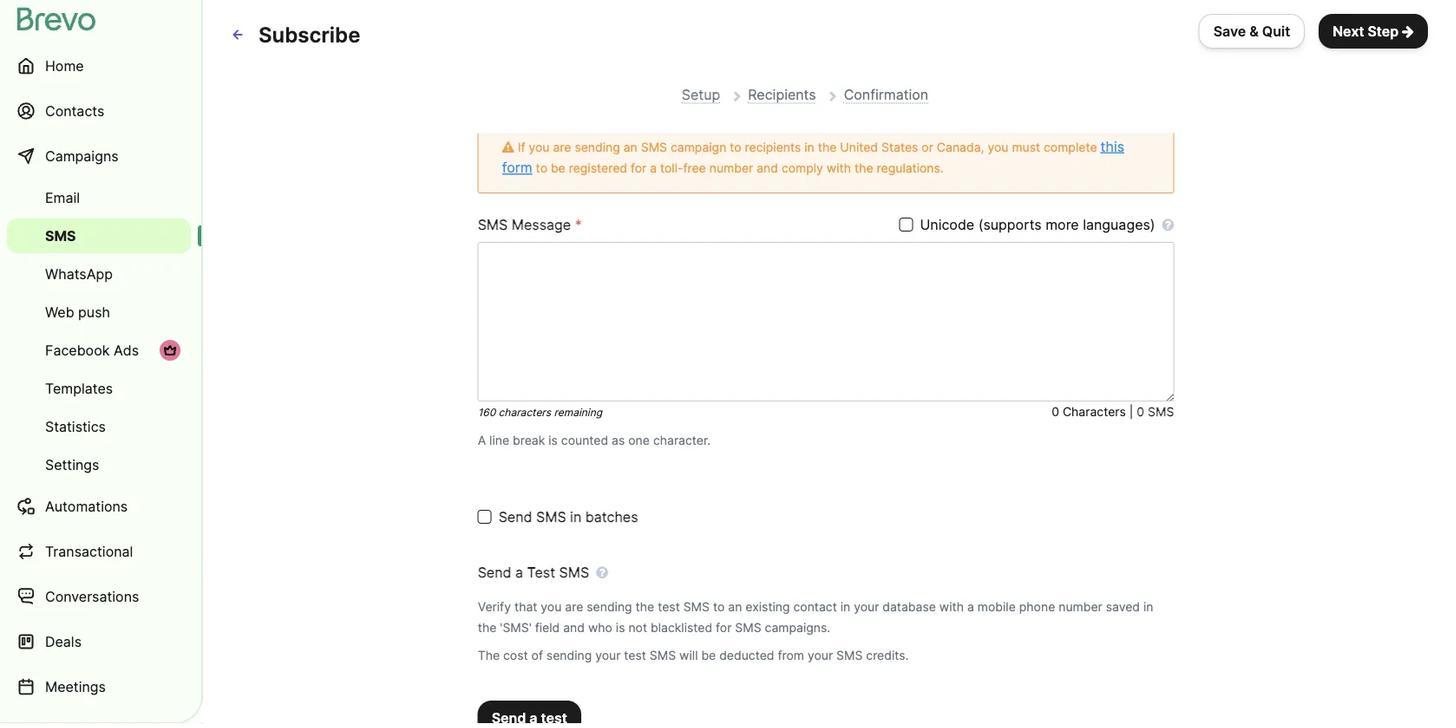 Task type: describe. For each thing, give the bounding box(es) containing it.
if
[[518, 140, 526, 155]]

deals link
[[7, 621, 191, 663]]

settings link
[[7, 448, 191, 483]]

sms left will
[[650, 649, 676, 664]]

recipients link
[[748, 86, 816, 104]]

recipients
[[748, 86, 816, 103]]

transactional link
[[7, 531, 191, 573]]

the left "united"
[[818, 140, 837, 155]]

the down verify
[[478, 621, 497, 636]]

templates
[[45, 380, 113, 397]]

with inside verify that you are sending the test sms to an existing contact in your database with a mobile phone number saved in the 'sms' field and who is not blacklisted for sms campaigns.
[[940, 601, 964, 615]]

is inside verify that you are sending the test sms to an existing contact in your database with a mobile phone number saved in the 'sms' field and who is not blacklisted for sms campaigns.
[[616, 621, 625, 636]]

you inside verify that you are sending the test sms to an existing contact in your database with a mobile phone number saved in the 'sms' field and who is not blacklisted for sms campaigns.
[[541, 601, 562, 615]]

sending inside verify that you are sending the test sms to an existing contact in your database with a mobile phone number saved in the 'sms' field and who is not blacklisted for sms campaigns.
[[587, 601, 632, 615]]

sms right |
[[1148, 405, 1174, 420]]

160
[[478, 407, 496, 420]]

1 horizontal spatial your
[[808, 649, 833, 664]]

campaigns.
[[765, 621, 831, 636]]

test
[[527, 565, 555, 581]]

meetings
[[45, 679, 106, 696]]

facebook ads
[[45, 342, 139, 359]]

sms left credits.
[[837, 649, 863, 664]]

facebook
[[45, 342, 110, 359]]

subscribe
[[259, 22, 361, 47]]

an inside the this form alert
[[624, 140, 638, 155]]

settings
[[45, 456, 99, 473]]

statistics link
[[7, 410, 191, 444]]

sms down email
[[45, 227, 76, 244]]

in right "saved"
[[1144, 601, 1154, 615]]

campaign
[[671, 140, 727, 155]]

must
[[1012, 140, 1041, 155]]

campaigns link
[[7, 135, 191, 177]]

break
[[513, 434, 545, 449]]

form
[[502, 160, 533, 177]]

characters
[[1063, 405, 1126, 420]]

confirmation
[[844, 86, 929, 103]]

2 horizontal spatial to
[[730, 140, 742, 155]]

web
[[45, 304, 74, 321]]

characters
[[499, 407, 551, 420]]

you left 'must'
[[988, 140, 1009, 155]]

a
[[478, 434, 486, 449]]

verify that you are sending the test sms to an existing contact in your database with a mobile phone number saved in the 'sms' field and who is not blacklisted for sms campaigns.
[[478, 601, 1154, 636]]

conversations link
[[7, 576, 191, 618]]

160 characters remaining
[[478, 407, 602, 420]]

a line break is counted as one character.
[[478, 434, 711, 449]]

0 characters | 0 sms
[[1052, 405, 1174, 420]]

home
[[45, 57, 84, 74]]

number inside the this form alert
[[710, 161, 753, 176]]

recipients
[[745, 140, 801, 155]]

'sms'
[[500, 621, 532, 636]]

left___rvooi image
[[163, 344, 177, 358]]

field
[[535, 621, 560, 636]]

unicode
[[920, 217, 975, 233]]

sms up 'blacklisted' in the left of the page
[[684, 601, 710, 615]]

and inside the this form alert
[[757, 161, 778, 176]]

email
[[45, 189, 80, 206]]

regulations.
[[877, 161, 944, 176]]

sms up test
[[536, 509, 566, 526]]

registered
[[569, 161, 627, 176]]

database
[[883, 601, 936, 615]]

*
[[575, 217, 582, 233]]

canada,
[[937, 140, 985, 155]]

complete
[[1044, 140, 1097, 155]]

email link
[[7, 181, 191, 215]]

send a test sms
[[478, 565, 589, 581]]

sms inside the this form alert
[[641, 140, 667, 155]]

this form
[[502, 138, 1125, 177]]

and inside verify that you are sending the test sms to an existing contact in your database with a mobile phone number saved in the 'sms' field and who is not blacklisted for sms campaigns.
[[563, 621, 585, 636]]

line
[[490, 434, 509, 449]]

in right the contact
[[841, 601, 851, 615]]

number inside verify that you are sending the test sms to an existing contact in your database with a mobile phone number saved in the 'sms' field and who is not blacklisted for sms campaigns.
[[1059, 601, 1103, 615]]

contact
[[794, 601, 837, 615]]

1 vertical spatial test
[[624, 649, 646, 664]]

be inside the this form alert
[[551, 161, 566, 176]]

languages)
[[1083, 217, 1156, 233]]

web push
[[45, 304, 110, 321]]

cost
[[503, 649, 528, 664]]

web push link
[[7, 295, 191, 330]]

automations link
[[7, 486, 191, 528]]

facebook ads link
[[7, 333, 191, 368]]

setup link
[[682, 86, 720, 104]]

sms message *
[[478, 217, 582, 233]]

not
[[629, 621, 647, 636]]

to be registered for a toll-free number and comply with the regulations.
[[533, 161, 944, 176]]

campaigns
[[45, 148, 119, 164]]

templates link
[[7, 371, 191, 406]]

quit
[[1263, 23, 1291, 39]]

the cost of sending your test sms will be deducted from your sms credits.
[[478, 649, 909, 664]]

next step button
[[1319, 14, 1428, 49]]

send for send sms in batches
[[499, 509, 532, 526]]

0 horizontal spatial your
[[595, 649, 621, 664]]

test inside verify that you are sending the test sms to an existing contact in your database with a mobile phone number saved in the 'sms' field and who is not blacklisted for sms campaigns.
[[658, 601, 680, 615]]

remaining
[[554, 407, 602, 420]]

credits.
[[866, 649, 909, 664]]

counted
[[561, 434, 608, 449]]

sms left question circle image at the left of page
[[559, 565, 589, 581]]

the up not
[[636, 601, 655, 615]]

character.
[[653, 434, 711, 449]]

message
[[512, 217, 571, 233]]

arrow right image
[[1403, 24, 1415, 38]]



Task type: vqa. For each thing, say whether or not it's contained in the screenshot.
Total Clicked
no



Task type: locate. For each thing, give the bounding box(es) containing it.
sms up deducted
[[735, 621, 762, 636]]

send up send a test sms
[[499, 509, 532, 526]]

your inside verify that you are sending the test sms to an existing contact in your database with a mobile phone number saved in the 'sms' field and who is not blacklisted for sms campaigns.
[[854, 601, 879, 615]]

an up registered
[[624, 140, 638, 155]]

&
[[1250, 23, 1259, 39]]

your right the from at the right of page
[[808, 649, 833, 664]]

this form alert
[[478, 122, 1174, 194]]

to left existing
[[713, 601, 725, 615]]

send sms in batches
[[499, 509, 638, 526]]

|
[[1130, 405, 1134, 420]]

and left who
[[563, 621, 585, 636]]

deducted
[[720, 649, 775, 664]]

save & quit button
[[1199, 14, 1305, 49]]

the
[[818, 140, 837, 155], [855, 161, 874, 176], [636, 601, 655, 615], [478, 621, 497, 636]]

existing
[[746, 601, 790, 615]]

0 vertical spatial sending
[[575, 140, 620, 155]]

next step
[[1333, 23, 1399, 39]]

ads
[[114, 342, 139, 359]]

united
[[840, 140, 878, 155]]

sending inside the this form alert
[[575, 140, 620, 155]]

step
[[1368, 23, 1399, 39]]

test
[[658, 601, 680, 615], [624, 649, 646, 664]]

in inside the this form alert
[[805, 140, 815, 155]]

be left registered
[[551, 161, 566, 176]]

1 vertical spatial and
[[563, 621, 585, 636]]

0 vertical spatial is
[[549, 434, 558, 449]]

1 vertical spatial is
[[616, 621, 625, 636]]

send up verify
[[478, 565, 512, 581]]

0 vertical spatial be
[[551, 161, 566, 176]]

are right if
[[553, 140, 571, 155]]

next
[[1333, 23, 1365, 39]]

exclamation triangle image
[[502, 141, 514, 154]]

or
[[922, 140, 934, 155]]

0
[[1052, 405, 1060, 420], [1137, 405, 1145, 420]]

0 horizontal spatial and
[[563, 621, 585, 636]]

2 vertical spatial to
[[713, 601, 725, 615]]

2 horizontal spatial your
[[854, 601, 879, 615]]

0 horizontal spatial be
[[551, 161, 566, 176]]

you up the field
[[541, 601, 562, 615]]

this
[[1101, 138, 1125, 155]]

0 horizontal spatial 0
[[1052, 405, 1060, 420]]

with down "united"
[[827, 161, 851, 176]]

0 horizontal spatial a
[[515, 565, 523, 581]]

conversations
[[45, 588, 139, 605]]

1 vertical spatial with
[[940, 601, 964, 615]]

0 horizontal spatial is
[[549, 434, 558, 449]]

1 horizontal spatial is
[[616, 621, 625, 636]]

for inside verify that you are sending the test sms to an existing contact in your database with a mobile phone number saved in the 'sms' field and who is not blacklisted for sms campaigns.
[[716, 621, 732, 636]]

0 vertical spatial number
[[710, 161, 753, 176]]

0 vertical spatial for
[[631, 161, 647, 176]]

are inside verify that you are sending the test sms to an existing contact in your database with a mobile phone number saved in the 'sms' field and who is not blacklisted for sms campaigns.
[[565, 601, 583, 615]]

sending
[[575, 140, 620, 155], [587, 601, 632, 615], [547, 649, 592, 664]]

meetings link
[[7, 666, 191, 708]]

save
[[1214, 23, 1246, 39]]

sending for an
[[575, 140, 620, 155]]

1 horizontal spatial an
[[728, 601, 742, 615]]

0 horizontal spatial for
[[631, 161, 647, 176]]

0 horizontal spatial to
[[536, 161, 548, 176]]

0 vertical spatial to
[[730, 140, 742, 155]]

as
[[612, 434, 625, 449]]

phone
[[1019, 601, 1056, 615]]

free
[[683, 161, 706, 176]]

1 horizontal spatial number
[[1059, 601, 1103, 615]]

are right that
[[565, 601, 583, 615]]

in left the 'batches'
[[570, 509, 582, 526]]

1 vertical spatial to
[[536, 161, 548, 176]]

sms left message
[[478, 217, 508, 233]]

(supports
[[979, 217, 1042, 233]]

1 vertical spatial are
[[565, 601, 583, 615]]

0 horizontal spatial test
[[624, 649, 646, 664]]

and down recipients
[[757, 161, 778, 176]]

if you are sending an sms campaign to recipients in the united states or canada, you must complete
[[514, 140, 1101, 155]]

sending up registered
[[575, 140, 620, 155]]

question circle image
[[596, 566, 608, 580]]

1 vertical spatial be
[[702, 649, 716, 664]]

confirmation link
[[844, 86, 929, 104]]

an
[[624, 140, 638, 155], [728, 601, 742, 615]]

0 right |
[[1137, 405, 1145, 420]]

1 horizontal spatial to
[[713, 601, 725, 615]]

2 vertical spatial sending
[[547, 649, 592, 664]]

0 vertical spatial with
[[827, 161, 851, 176]]

a left toll-
[[650, 161, 657, 176]]

comply
[[782, 161, 823, 176]]

test up 'blacklisted' in the left of the page
[[658, 601, 680, 615]]

sms
[[641, 140, 667, 155], [478, 217, 508, 233], [45, 227, 76, 244], [1148, 405, 1174, 420], [536, 509, 566, 526], [559, 565, 589, 581], [684, 601, 710, 615], [735, 621, 762, 636], [650, 649, 676, 664], [837, 649, 863, 664]]

1 vertical spatial number
[[1059, 601, 1103, 615]]

number right free
[[710, 161, 753, 176]]

number left "saved"
[[1059, 601, 1103, 615]]

0 left characters at bottom
[[1052, 405, 1060, 420]]

1 horizontal spatial 0
[[1137, 405, 1145, 420]]

send
[[499, 509, 532, 526], [478, 565, 512, 581]]

sms link
[[7, 219, 191, 253]]

whatsapp
[[45, 266, 113, 282]]

toll-
[[660, 161, 683, 176]]

mobile
[[978, 601, 1016, 615]]

0 vertical spatial test
[[658, 601, 680, 615]]

will
[[680, 649, 698, 664]]

for
[[631, 161, 647, 176], [716, 621, 732, 636]]

your down who
[[595, 649, 621, 664]]

verify
[[478, 601, 511, 615]]

your left the database
[[854, 601, 879, 615]]

in
[[805, 140, 815, 155], [570, 509, 582, 526], [841, 601, 851, 615], [1144, 601, 1154, 615]]

sending right of
[[547, 649, 592, 664]]

1 horizontal spatial for
[[716, 621, 732, 636]]

unicode (supports more languages)
[[920, 217, 1156, 233]]

contacts
[[45, 102, 104, 119]]

for left toll-
[[631, 161, 647, 176]]

a inside verify that you are sending the test sms to an existing contact in your database with a mobile phone number saved in the 'sms' field and who is not blacklisted for sms campaigns.
[[968, 601, 974, 615]]

the
[[478, 649, 500, 664]]

0 horizontal spatial an
[[624, 140, 638, 155]]

None text field
[[478, 243, 1174, 402]]

your
[[854, 601, 879, 615], [595, 649, 621, 664], [808, 649, 833, 664]]

0 vertical spatial and
[[757, 161, 778, 176]]

2 horizontal spatial a
[[968, 601, 974, 615]]

0 vertical spatial a
[[650, 161, 657, 176]]

test down not
[[624, 649, 646, 664]]

0 horizontal spatial number
[[710, 161, 753, 176]]

that
[[515, 601, 538, 615]]

to right form
[[536, 161, 548, 176]]

are inside the this form alert
[[553, 140, 571, 155]]

a left mobile
[[968, 601, 974, 615]]

sending for your
[[547, 649, 592, 664]]

1 vertical spatial sending
[[587, 601, 632, 615]]

1 horizontal spatial a
[[650, 161, 657, 176]]

1 horizontal spatial and
[[757, 161, 778, 176]]

send for send a test sms
[[478, 565, 512, 581]]

0 horizontal spatial with
[[827, 161, 851, 176]]

transactional
[[45, 543, 133, 560]]

blacklisted
[[651, 621, 713, 636]]

to up to be registered for a toll-free number and comply with the regulations.
[[730, 140, 742, 155]]

an left existing
[[728, 601, 742, 615]]

1 0 from the left
[[1052, 405, 1060, 420]]

1 vertical spatial an
[[728, 601, 742, 615]]

question circle image
[[1163, 218, 1174, 232]]

batches
[[586, 509, 638, 526]]

more
[[1046, 217, 1079, 233]]

2 0 from the left
[[1137, 405, 1145, 420]]

0 vertical spatial send
[[499, 509, 532, 526]]

a
[[650, 161, 657, 176], [515, 565, 523, 581], [968, 601, 974, 615]]

with right the database
[[940, 601, 964, 615]]

whatsapp link
[[7, 257, 191, 292]]

you right if
[[529, 140, 550, 155]]

with
[[827, 161, 851, 176], [940, 601, 964, 615]]

1 horizontal spatial test
[[658, 601, 680, 615]]

1 vertical spatial a
[[515, 565, 523, 581]]

0 vertical spatial an
[[624, 140, 638, 155]]

is left not
[[616, 621, 625, 636]]

saved
[[1106, 601, 1140, 615]]

for up deducted
[[716, 621, 732, 636]]

1 horizontal spatial with
[[940, 601, 964, 615]]

be right will
[[702, 649, 716, 664]]

for inside alert
[[631, 161, 647, 176]]

one
[[629, 434, 650, 449]]

who
[[588, 621, 613, 636]]

1 vertical spatial for
[[716, 621, 732, 636]]

save & quit
[[1214, 23, 1291, 39]]

1 horizontal spatial be
[[702, 649, 716, 664]]

1 vertical spatial send
[[478, 565, 512, 581]]

in up comply
[[805, 140, 815, 155]]

contacts link
[[7, 90, 191, 132]]

a left test
[[515, 565, 523, 581]]

2 vertical spatial a
[[968, 601, 974, 615]]

this form link
[[502, 138, 1125, 177]]

an inside verify that you are sending the test sms to an existing contact in your database with a mobile phone number saved in the 'sms' field and who is not blacklisted for sms campaigns.
[[728, 601, 742, 615]]

the down "united"
[[855, 161, 874, 176]]

with inside the this form alert
[[827, 161, 851, 176]]

is right break
[[549, 434, 558, 449]]

a inside the this form alert
[[650, 161, 657, 176]]

sms up toll-
[[641, 140, 667, 155]]

from
[[778, 649, 804, 664]]

sending up who
[[587, 601, 632, 615]]

of
[[532, 649, 543, 664]]

0 vertical spatial are
[[553, 140, 571, 155]]

deals
[[45, 634, 82, 650]]

to inside verify that you are sending the test sms to an existing contact in your database with a mobile phone number saved in the 'sms' field and who is not blacklisted for sms campaigns.
[[713, 601, 725, 615]]



